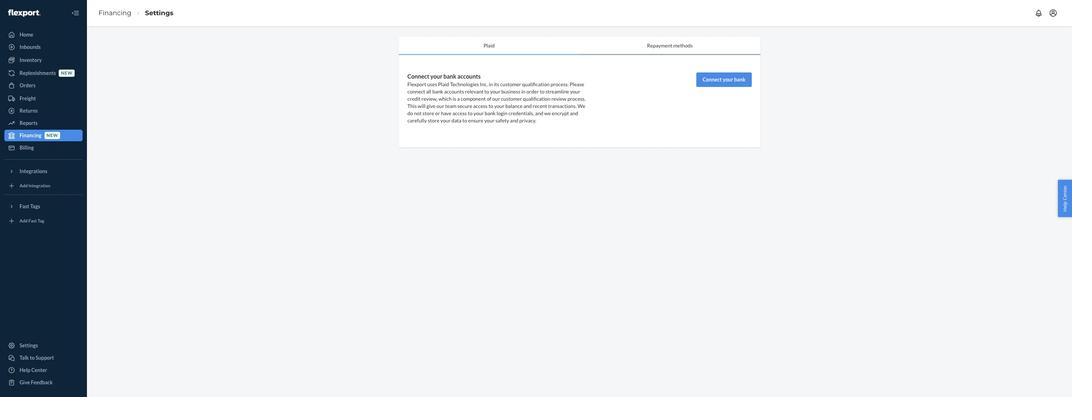 Task type: describe. For each thing, give the bounding box(es) containing it.
carefully
[[408, 117, 427, 124]]

to inside button
[[30, 355, 35, 361]]

please
[[570, 81, 585, 87]]

0 vertical spatial qualification
[[523, 81, 550, 87]]

inbounds link
[[4, 41, 83, 53]]

streamline
[[546, 88, 570, 95]]

inventory link
[[4, 54, 83, 66]]

help inside button
[[1062, 202, 1069, 212]]

open account menu image
[[1050, 9, 1058, 17]]

your inside button
[[723, 77, 734, 83]]

to right order
[[540, 88, 545, 95]]

encrypt
[[552, 110, 569, 116]]

repayment
[[648, 42, 673, 48]]

1 vertical spatial qualification
[[523, 96, 551, 102]]

connect for connect your bank
[[703, 77, 722, 83]]

0 vertical spatial accounts
[[458, 73, 481, 80]]

flexport logo image
[[8, 9, 41, 17]]

review,
[[422, 96, 438, 102]]

1 vertical spatial customer
[[501, 96, 522, 102]]

0 vertical spatial our
[[493, 96, 500, 102]]

give feedback button
[[4, 377, 83, 389]]

connect your bank
[[703, 77, 746, 83]]

add fast tag link
[[4, 215, 83, 227]]

data
[[452, 117, 462, 124]]

have
[[441, 110, 452, 116]]

credit
[[408, 96, 421, 102]]

home link
[[4, 29, 83, 41]]

inc.
[[480, 81, 488, 87]]

help center button
[[1059, 180, 1073, 217]]

methods
[[674, 42, 693, 48]]

1 vertical spatial accounts
[[444, 88, 464, 95]]

add integration link
[[4, 180, 83, 192]]

talk to support button
[[4, 352, 83, 364]]

1 vertical spatial our
[[437, 103, 445, 109]]

help center link
[[4, 365, 83, 376]]

of
[[487, 96, 492, 102]]

integrations
[[20, 168, 47, 174]]

1 vertical spatial process.
[[568, 96, 586, 102]]

orders link
[[4, 80, 83, 91]]

review
[[552, 96, 567, 102]]

ensure
[[468, 117, 484, 124]]

0 horizontal spatial settings link
[[4, 340, 83, 352]]

plaid inside connect your bank accounts flexport uses plaid technologies inc. in its customer qualification process. please connect all bank accounts relevant to your business in order to streamline your credit review, which is a component of our customer qualification review process. this will give our team secure access to your balance and recent transactions. we do not store or have access to your bank login credentials, and we encrypt and carefully store your data to ensure your safety and privacy.
[[438, 81, 449, 87]]

0 vertical spatial plaid
[[484, 42, 495, 48]]

1 vertical spatial settings
[[20, 343, 38, 349]]

tag
[[38, 218, 44, 224]]

and down recent
[[535, 110, 544, 116]]

0 vertical spatial process.
[[551, 81, 569, 87]]

0 horizontal spatial center
[[31, 367, 47, 373]]

will
[[418, 103, 426, 109]]

business
[[502, 88, 521, 95]]

recent
[[533, 103, 548, 109]]

secure
[[458, 103, 473, 109]]

connect
[[408, 88, 425, 95]]

freight link
[[4, 93, 83, 104]]

tags
[[30, 203, 40, 210]]

and down we
[[570, 110, 579, 116]]

inventory
[[20, 57, 42, 63]]

safety
[[496, 117, 509, 124]]

1 vertical spatial help
[[20, 367, 30, 373]]

help center inside button
[[1062, 186, 1069, 212]]

reports
[[20, 120, 38, 126]]

balance
[[506, 103, 523, 109]]

talk to support
[[20, 355, 54, 361]]

add for add integration
[[20, 183, 28, 189]]

uses
[[427, 81, 437, 87]]

settings inside the breadcrumbs navigation
[[145, 9, 174, 17]]

to down of
[[489, 103, 494, 109]]

freight
[[20, 95, 36, 102]]

give
[[427, 103, 436, 109]]

to down secure
[[468, 110, 473, 116]]

connect your bank accounts flexport uses plaid technologies inc. in its customer qualification process. please connect all bank accounts relevant to your business in order to streamline your credit review, which is a component of our customer qualification review process. this will give our team secure access to your balance and recent transactions. we do not store or have access to your bank login credentials, and we encrypt and carefully store your data to ensure your safety and privacy.
[[408, 73, 586, 124]]

to up of
[[485, 88, 490, 95]]

connect your bank button
[[697, 73, 752, 87]]

financing inside the breadcrumbs navigation
[[99, 9, 131, 17]]

add integration
[[20, 183, 50, 189]]

is
[[453, 96, 456, 102]]

credentials,
[[509, 110, 534, 116]]



Task type: locate. For each thing, give the bounding box(es) containing it.
0 vertical spatial in
[[489, 81, 493, 87]]

support
[[36, 355, 54, 361]]

help center
[[1062, 186, 1069, 212], [20, 367, 47, 373]]

1 horizontal spatial in
[[522, 88, 526, 95]]

in
[[489, 81, 493, 87], [522, 88, 526, 95]]

billing
[[20, 145, 34, 151]]

fast left tags
[[20, 203, 29, 210]]

team
[[446, 103, 457, 109]]

1 horizontal spatial settings
[[145, 9, 174, 17]]

new up the orders link
[[61, 70, 72, 76]]

its
[[494, 81, 500, 87]]

to
[[485, 88, 490, 95], [540, 88, 545, 95], [489, 103, 494, 109], [468, 110, 473, 116], [463, 117, 467, 124], [30, 355, 35, 361]]

0 vertical spatial access
[[474, 103, 488, 109]]

1 horizontal spatial center
[[1062, 186, 1069, 200]]

0 horizontal spatial in
[[489, 81, 493, 87]]

fast tags
[[20, 203, 40, 210]]

1 horizontal spatial plaid
[[484, 42, 495, 48]]

0 horizontal spatial settings
[[20, 343, 38, 349]]

customer down business
[[501, 96, 522, 102]]

component
[[461, 96, 486, 102]]

process.
[[551, 81, 569, 87], [568, 96, 586, 102]]

1 horizontal spatial financing
[[99, 9, 131, 17]]

and
[[524, 103, 532, 109], [535, 110, 544, 116], [570, 110, 579, 116], [510, 117, 519, 124]]

0 horizontal spatial access
[[453, 110, 467, 116]]

all
[[426, 88, 432, 95]]

center
[[1062, 186, 1069, 200], [31, 367, 47, 373]]

0 horizontal spatial financing
[[20, 132, 42, 139]]

qualification up order
[[523, 81, 550, 87]]

transactions.
[[549, 103, 577, 109]]

add left integration
[[20, 183, 28, 189]]

new down reports "link"
[[47, 133, 58, 138]]

1 vertical spatial new
[[47, 133, 58, 138]]

0 vertical spatial fast
[[20, 203, 29, 210]]

customer
[[501, 81, 522, 87], [501, 96, 522, 102]]

connect inside connect your bank button
[[703, 77, 722, 83]]

fast
[[20, 203, 29, 210], [28, 218, 37, 224]]

our
[[493, 96, 500, 102], [437, 103, 445, 109]]

to right talk
[[30, 355, 35, 361]]

0 horizontal spatial help
[[20, 367, 30, 373]]

0 vertical spatial customer
[[501, 81, 522, 87]]

connect inside connect your bank accounts flexport uses plaid technologies inc. in its customer qualification process. please connect all bank accounts relevant to your business in order to streamline your credit review, which is a component of our customer qualification review process. this will give our team secure access to your balance and recent transactions. we do not store or have access to your bank login credentials, and we encrypt and carefully store your data to ensure your safety and privacy.
[[408, 73, 430, 80]]

store
[[423, 110, 434, 116], [428, 117, 440, 124]]

add inside 'link'
[[20, 183, 28, 189]]

to right data
[[463, 117, 467, 124]]

fast left tag
[[28, 218, 37, 224]]

integrations button
[[4, 166, 83, 177]]

0 horizontal spatial new
[[47, 133, 58, 138]]

our right of
[[493, 96, 500, 102]]

which
[[439, 96, 452, 102]]

add for add fast tag
[[20, 218, 28, 224]]

help
[[1062, 202, 1069, 212], [20, 367, 30, 373]]

talk
[[20, 355, 29, 361]]

add fast tag
[[20, 218, 44, 224]]

1 vertical spatial store
[[428, 117, 440, 124]]

bank inside button
[[735, 77, 746, 83]]

and up credentials,
[[524, 103, 532, 109]]

new for replenishments
[[61, 70, 72, 76]]

1 vertical spatial add
[[20, 218, 28, 224]]

connect
[[408, 73, 430, 80], [703, 77, 722, 83]]

your
[[431, 73, 443, 80], [723, 77, 734, 83], [490, 88, 501, 95], [571, 88, 581, 95], [495, 103, 505, 109], [474, 110, 484, 116], [441, 117, 451, 124], [485, 117, 495, 124]]

store down or
[[428, 117, 440, 124]]

settings
[[145, 9, 174, 17], [20, 343, 38, 349]]

do
[[408, 110, 413, 116]]

our up or
[[437, 103, 445, 109]]

in left order
[[522, 88, 526, 95]]

fast tags button
[[4, 201, 83, 212]]

1 vertical spatial in
[[522, 88, 526, 95]]

login
[[497, 110, 508, 116]]

settings link
[[145, 9, 174, 17], [4, 340, 83, 352]]

privacy.
[[520, 117, 537, 124]]

and down credentials,
[[510, 117, 519, 124]]

process. up streamline
[[551, 81, 569, 87]]

relevant
[[465, 88, 484, 95]]

1 horizontal spatial access
[[474, 103, 488, 109]]

give feedback
[[20, 380, 53, 386]]

0 vertical spatial add
[[20, 183, 28, 189]]

feedback
[[31, 380, 53, 386]]

accounts
[[458, 73, 481, 80], [444, 88, 464, 95]]

replenishments
[[20, 70, 56, 76]]

orders
[[20, 82, 36, 88]]

2 add from the top
[[20, 218, 28, 224]]

home
[[20, 32, 33, 38]]

integration
[[28, 183, 50, 189]]

0 vertical spatial settings link
[[145, 9, 174, 17]]

1 vertical spatial help center
[[20, 367, 47, 373]]

0 vertical spatial store
[[423, 110, 434, 116]]

in left its
[[489, 81, 493, 87]]

access down component
[[474, 103, 488, 109]]

we
[[578, 103, 586, 109]]

order
[[527, 88, 539, 95]]

customer up business
[[501, 81, 522, 87]]

flexport
[[408, 81, 427, 87]]

or
[[435, 110, 440, 116]]

1 vertical spatial access
[[453, 110, 467, 116]]

store down give at the top left of page
[[423, 110, 434, 116]]

qualification
[[523, 81, 550, 87], [523, 96, 551, 102]]

accounts up is
[[444, 88, 464, 95]]

0 vertical spatial help
[[1062, 202, 1069, 212]]

we
[[545, 110, 551, 116]]

breadcrumbs navigation
[[93, 2, 179, 24]]

inbounds
[[20, 44, 41, 50]]

0 horizontal spatial help center
[[20, 367, 47, 373]]

connect for connect your bank accounts flexport uses plaid technologies inc. in its customer qualification process. please connect all bank accounts relevant to your business in order to streamline your credit review, which is a component of our customer qualification review process. this will give our team secure access to your balance and recent transactions. we do not store or have access to your bank login credentials, and we encrypt and carefully store your data to ensure your safety and privacy.
[[408, 73, 430, 80]]

1 vertical spatial settings link
[[4, 340, 83, 352]]

give
[[20, 380, 30, 386]]

new for financing
[[47, 133, 58, 138]]

returns
[[20, 108, 38, 114]]

access
[[474, 103, 488, 109], [453, 110, 467, 116]]

close navigation image
[[71, 9, 80, 17]]

returns link
[[4, 105, 83, 117]]

1 vertical spatial plaid
[[438, 81, 449, 87]]

accounts up technologies
[[458, 73, 481, 80]]

financing
[[99, 9, 131, 17], [20, 132, 42, 139]]

0 vertical spatial help center
[[1062, 186, 1069, 212]]

0 horizontal spatial our
[[437, 103, 445, 109]]

1 vertical spatial financing
[[20, 132, 42, 139]]

plaid
[[484, 42, 495, 48], [438, 81, 449, 87]]

1 add from the top
[[20, 183, 28, 189]]

1 horizontal spatial help
[[1062, 202, 1069, 212]]

1 horizontal spatial connect
[[703, 77, 722, 83]]

0 vertical spatial center
[[1062, 186, 1069, 200]]

1 horizontal spatial our
[[493, 96, 500, 102]]

access up data
[[453, 110, 467, 116]]

add
[[20, 183, 28, 189], [20, 218, 28, 224]]

fast inside dropdown button
[[20, 203, 29, 210]]

0 vertical spatial settings
[[145, 9, 174, 17]]

1 horizontal spatial help center
[[1062, 186, 1069, 212]]

process. up we
[[568, 96, 586, 102]]

new
[[61, 70, 72, 76], [47, 133, 58, 138]]

1 vertical spatial fast
[[28, 218, 37, 224]]

financing link
[[99, 9, 131, 17]]

technologies
[[450, 81, 479, 87]]

add down fast tags
[[20, 218, 28, 224]]

bank
[[444, 73, 457, 80], [735, 77, 746, 83], [433, 88, 443, 95], [485, 110, 496, 116]]

0 horizontal spatial connect
[[408, 73, 430, 80]]

repayment methods
[[648, 42, 693, 48]]

1 horizontal spatial settings link
[[145, 9, 174, 17]]

open notifications image
[[1035, 9, 1044, 17]]

0 horizontal spatial plaid
[[438, 81, 449, 87]]

reports link
[[4, 117, 83, 129]]

center inside button
[[1062, 186, 1069, 200]]

a
[[457, 96, 460, 102]]

1 horizontal spatial new
[[61, 70, 72, 76]]

0 vertical spatial new
[[61, 70, 72, 76]]

0 vertical spatial financing
[[99, 9, 131, 17]]

this
[[408, 103, 417, 109]]

qualification up recent
[[523, 96, 551, 102]]

1 vertical spatial center
[[31, 367, 47, 373]]

billing link
[[4, 142, 83, 154]]

not
[[414, 110, 422, 116]]



Task type: vqa. For each thing, say whether or not it's contained in the screenshot.
THE CREATE INBOUND link
no



